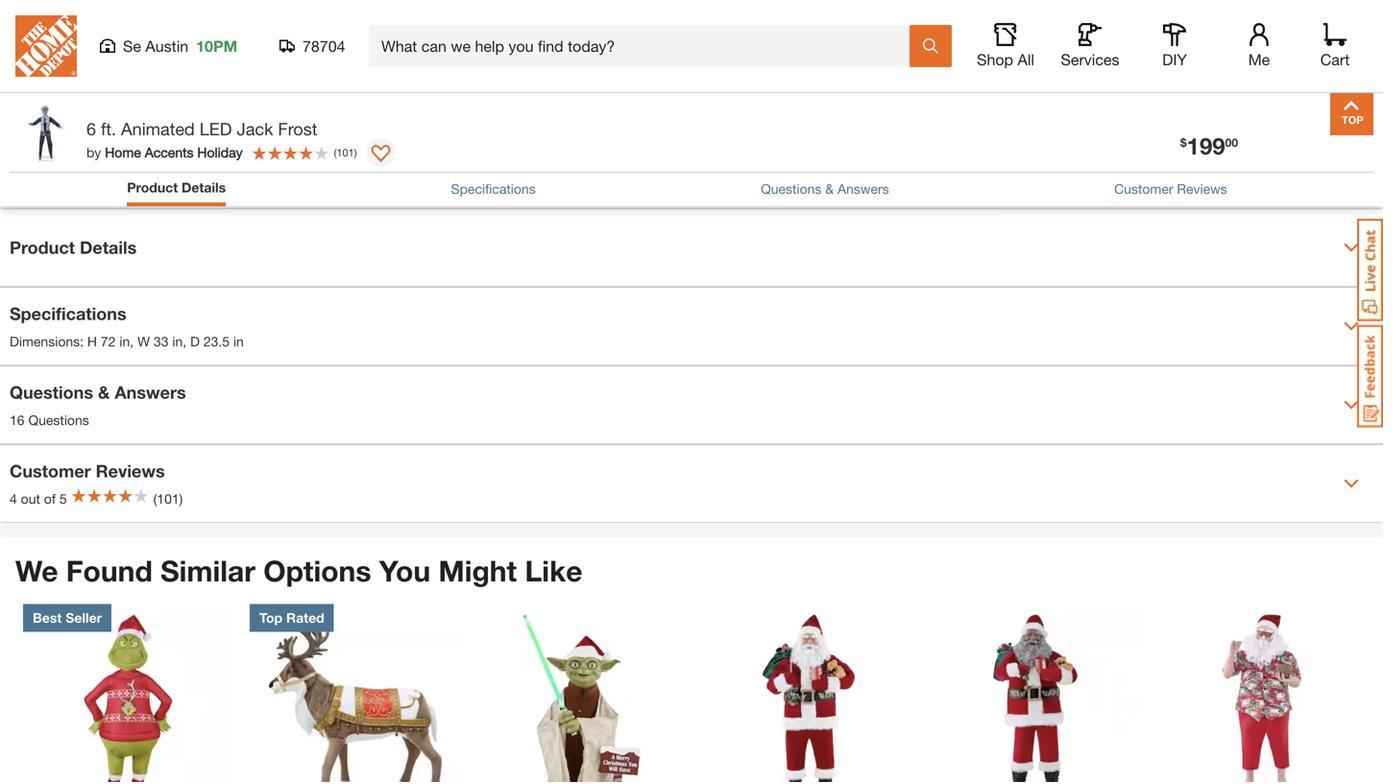 Task type: vqa. For each thing, say whether or not it's contained in the screenshot.
top Husky
no



Task type: locate. For each thing, give the bounding box(es) containing it.
d
[[190, 334, 200, 349]]

return
[[873, 166, 913, 182], [1178, 166, 1219, 182]]

feedback link image
[[1357, 325, 1383, 428]]

se
[[123, 37, 141, 55]]

0 vertical spatial product
[[127, 180, 178, 195]]

product down by home accents holiday
[[127, 180, 178, 195]]

answers for questions & answers 16 questions
[[115, 382, 186, 403]]

caret image for specifications
[[1344, 319, 1359, 334]]

cart down services
[[1118, 74, 1149, 92]]

6 ft. animated beach santa image
[[1156, 604, 1368, 783]]

product
[[127, 180, 178, 195], [10, 237, 75, 258]]

ft.
[[101, 119, 116, 139]]

2 6 ft. animated singing santa christmas animatronic image from the left
[[930, 604, 1141, 783]]

found
[[66, 554, 153, 588]]

& inside questions & answers 16 questions
[[98, 382, 110, 403]]

what
[[874, 6, 910, 24]]

1 horizontal spatial return
[[1178, 166, 1219, 182]]

0 horizontal spatial specifications
[[10, 303, 126, 324]]

2 vertical spatial &
[[98, 382, 110, 403]]

5
[[59, 491, 67, 507]]

return down 199
[[1178, 166, 1219, 182]]

1 horizontal spatial of
[[1063, 166, 1075, 182]]

1 horizontal spatial 6 ft. animated singing santa christmas animatronic image
[[930, 604, 1141, 783]]

free
[[873, 141, 909, 161]]

product details down accents
[[127, 180, 226, 195]]

in right "23.5" on the top of page
[[233, 334, 244, 349]]

6 ft. animated grinch in max ugly sweater image
[[23, 604, 234, 783]]

out
[[21, 491, 40, 507]]

customer reviews
[[1114, 181, 1227, 197], [10, 461, 165, 481]]

by home accents holiday
[[86, 145, 243, 160]]

& for questions & answers
[[98, 382, 110, 403]]

1 vertical spatial customer reviews
[[10, 461, 165, 481]]

0 horizontal spatial cart
[[1118, 74, 1149, 92]]

holiday
[[197, 145, 243, 160]]

2 horizontal spatial in
[[233, 334, 244, 349]]

0 horizontal spatial customer
[[10, 461, 91, 481]]

might
[[438, 554, 517, 588]]

cart up top button
[[1320, 50, 1350, 69]]

& down icon
[[825, 181, 834, 197]]

services
[[1061, 50, 1119, 69]]

&
[[914, 141, 926, 161], [825, 181, 834, 197], [98, 382, 110, 403]]

4 out of 5
[[10, 491, 67, 507]]

1 vertical spatial customer
[[10, 461, 91, 481]]

2 in from the left
[[172, 334, 183, 349]]

questions & answers button
[[761, 179, 889, 199], [761, 179, 889, 199]]

1 return from the left
[[873, 166, 913, 182]]

0 vertical spatial product details
[[127, 180, 226, 195]]

details down holiday
[[182, 180, 226, 195]]

customer up "4 out of 5"
[[10, 461, 91, 481]]

answers inside questions & answers 16 questions
[[115, 382, 186, 403]]

specifications for specifications dimensions: h 72 in , w 33 in , d 23.5 in
[[10, 303, 126, 324]]

to right what
[[914, 6, 928, 24]]

1 horizontal spatial product
[[127, 180, 178, 195]]

answers
[[838, 181, 889, 197], [115, 382, 186, 403]]

0 vertical spatial cart
[[1320, 50, 1350, 69]]

read return policy link
[[1143, 164, 1259, 184]]

0 horizontal spatial details
[[80, 237, 137, 258]]

0 vertical spatial of
[[1063, 166, 1075, 182]]

1 vertical spatial &
[[825, 181, 834, 197]]

caret image for customer reviews
[[1344, 476, 1359, 492]]

1 caret image from the top
[[1344, 240, 1359, 255]]

1 horizontal spatial details
[[182, 180, 226, 195]]

& down 72
[[98, 382, 110, 403]]

details up the specifications dimensions: h 72 in , w 33 in , d 23.5 in
[[80, 237, 137, 258]]

answers down w
[[115, 382, 186, 403]]

6 ft. animated singing santa christmas animatronic image
[[703, 604, 914, 783], [930, 604, 1141, 783]]

cart
[[1320, 50, 1350, 69], [1118, 74, 1149, 92]]

to for what
[[914, 6, 928, 24]]

0 vertical spatial caret image
[[1344, 319, 1359, 334]]

product details
[[127, 180, 226, 195], [10, 237, 137, 258]]

1 horizontal spatial ,
[[183, 334, 187, 349]]

image
[[378, 66, 415, 81]]

0 vertical spatial customer
[[1114, 181, 1173, 197]]

2 horizontal spatial to
[[1099, 74, 1113, 92]]

in
[[119, 334, 130, 349], [172, 334, 183, 349], [233, 334, 244, 349]]

0 vertical spatial &
[[914, 141, 926, 161]]

1 vertical spatial details
[[80, 237, 137, 258]]

read
[[1143, 166, 1175, 182]]

customer down online
[[1114, 181, 1173, 197]]

0 horizontal spatial answers
[[115, 382, 186, 403]]

frost
[[278, 119, 317, 139]]

1 horizontal spatial customer reviews
[[1114, 181, 1227, 197]]

in right 72
[[119, 334, 130, 349]]

display image
[[371, 145, 391, 164]]

me
[[1248, 50, 1270, 69]]

customer reviews button
[[1114, 179, 1227, 199], [1114, 179, 1227, 199]]

2 , from the left
[[183, 334, 187, 349]]

1 horizontal spatial in
[[172, 334, 183, 349]]

austin
[[145, 37, 188, 55]]

of
[[1063, 166, 1075, 182], [44, 491, 56, 507]]

easy
[[931, 141, 970, 161]]

,
[[130, 334, 134, 349], [183, 334, 187, 349]]

what to expect button
[[874, 6, 999, 29]]

0 vertical spatial specifications
[[451, 181, 536, 197]]

like
[[525, 554, 582, 588]]

3.5 ft. animated led seasonal yoda image
[[476, 604, 688, 783]]

0 horizontal spatial 6 ft. animated singing santa christmas animatronic image
[[703, 604, 914, 783]]

cart inside button
[[1118, 74, 1149, 92]]

reviews up (101)
[[96, 461, 165, 481]]

1 vertical spatial product
[[10, 237, 75, 258]]

1 horizontal spatial answers
[[838, 181, 889, 197]]

6 ft. animated led jack frost
[[86, 119, 317, 139]]

& inside free & easy returns in store or online return this item within 90 days of purchase. read return policy
[[914, 141, 926, 161]]

, left d
[[183, 334, 187, 349]]

to right the add
[[1099, 74, 1113, 92]]

None field
[[868, 62, 908, 103]]

to
[[914, 6, 928, 24], [419, 66, 431, 81], [1099, 74, 1113, 92]]

days
[[1029, 166, 1060, 182]]

& for free & easy returns in store or online
[[914, 141, 926, 161]]

2 caret image from the top
[[1344, 476, 1359, 492]]

options
[[263, 554, 371, 588]]

90
[[1011, 166, 1026, 182]]

1 vertical spatial product details
[[10, 237, 137, 258]]

this
[[917, 166, 938, 182]]

add to cart
[[1065, 74, 1149, 92]]

0 horizontal spatial in
[[119, 334, 130, 349]]

(
[[334, 146, 337, 159]]

we
[[15, 554, 58, 588]]

, left w
[[130, 334, 134, 349]]

details
[[182, 180, 226, 195], [80, 237, 137, 258]]

1 vertical spatial questions
[[10, 382, 93, 403]]

seller
[[66, 610, 102, 626]]

hover image to zoom
[[339, 66, 470, 81]]

top rated
[[259, 610, 324, 626]]

policy
[[1222, 166, 1259, 182]]

reviews down 199
[[1177, 181, 1227, 197]]

product up dimensions:
[[10, 237, 75, 258]]

0 vertical spatial details
[[182, 180, 226, 195]]

1 vertical spatial of
[[44, 491, 56, 507]]

1 vertical spatial reviews
[[96, 461, 165, 481]]

1 vertical spatial caret image
[[1344, 397, 1359, 413]]

questions for questions & answers
[[761, 181, 822, 197]]

1 horizontal spatial cart
[[1320, 50, 1350, 69]]

)
[[354, 146, 357, 159]]

shop all button
[[975, 23, 1036, 69]]

dimensions:
[[10, 334, 84, 349]]

in
[[1045, 141, 1060, 161]]

0 vertical spatial reviews
[[1177, 181, 1227, 197]]

- button
[[828, 62, 868, 103]]

questions
[[761, 181, 822, 197], [10, 382, 93, 403], [28, 412, 89, 428]]

specifications inside the specifications dimensions: h 72 in , w 33 in , d 23.5 in
[[10, 303, 126, 324]]

top button
[[1330, 92, 1374, 135]]

caret image
[[1344, 240, 1359, 255], [1344, 397, 1359, 413]]

1 horizontal spatial specifications
[[451, 181, 536, 197]]

3 in from the left
[[233, 334, 244, 349]]

top
[[259, 610, 282, 626]]

2 return from the left
[[1178, 166, 1219, 182]]

by
[[86, 145, 101, 160]]

answers down icon
[[838, 181, 889, 197]]

0 vertical spatial customer reviews
[[1114, 181, 1227, 197]]

0 horizontal spatial of
[[44, 491, 56, 507]]

add to cart button
[[964, 62, 1231, 104]]

0 horizontal spatial customer reviews
[[10, 461, 165, 481]]

2 horizontal spatial &
[[914, 141, 926, 161]]

(101)
[[153, 491, 183, 507]]

1 6 ft. animated singing santa christmas animatronic image from the left
[[703, 604, 914, 783]]

caret image
[[1344, 319, 1359, 334], [1344, 476, 1359, 492]]

1 vertical spatial answers
[[115, 382, 186, 403]]

of right days
[[1063, 166, 1075, 182]]

to left zoom
[[419, 66, 431, 81]]

0 horizontal spatial return
[[873, 166, 913, 182]]

0 horizontal spatial ,
[[130, 334, 134, 349]]

72
[[101, 334, 116, 349]]

in right 33
[[172, 334, 183, 349]]

online
[[1136, 141, 1189, 161]]

specifications button
[[451, 179, 536, 199], [451, 179, 536, 199]]

1 horizontal spatial customer
[[1114, 181, 1173, 197]]

0 vertical spatial caret image
[[1344, 240, 1359, 255]]

1 caret image from the top
[[1344, 319, 1359, 334]]

of left 5
[[44, 491, 56, 507]]

1 vertical spatial cart
[[1118, 74, 1149, 92]]

0 vertical spatial answers
[[838, 181, 889, 197]]

product details up the specifications dimensions: h 72 in , w 33 in , d 23.5 in
[[10, 237, 137, 258]]

199
[[1187, 132, 1225, 159]]

1 horizontal spatial to
[[914, 6, 928, 24]]

return down free
[[873, 166, 913, 182]]

all
[[1018, 50, 1034, 69]]

1 vertical spatial specifications
[[10, 303, 126, 324]]

4
[[10, 491, 17, 507]]

customer
[[1114, 181, 1173, 197], [10, 461, 91, 481]]

0 horizontal spatial &
[[98, 382, 110, 403]]

of inside free & easy returns in store or online return this item within 90 days of purchase. read return policy
[[1063, 166, 1075, 182]]

icon image
[[828, 149, 858, 173]]

1 vertical spatial caret image
[[1344, 476, 1359, 492]]

0 vertical spatial questions
[[761, 181, 822, 197]]

customer reviews down online
[[1114, 181, 1227, 197]]

1 horizontal spatial reviews
[[1177, 181, 1227, 197]]

reviews
[[1177, 181, 1227, 197], [96, 461, 165, 481]]

customer reviews up 5
[[10, 461, 165, 481]]

& up this
[[914, 141, 926, 161]]



Task type: describe. For each thing, give the bounding box(es) containing it.
item
[[942, 166, 968, 182]]

78704
[[303, 37, 345, 55]]

6
[[86, 119, 96, 139]]

hover
[[339, 66, 375, 81]]

$
[[1180, 136, 1187, 149]]

0 horizontal spatial product
[[10, 237, 75, 258]]

you
[[379, 554, 430, 588]]

specifications for specifications
[[451, 181, 536, 197]]

home
[[105, 145, 141, 160]]

2 caret image from the top
[[1344, 397, 1359, 413]]

101
[[337, 146, 354, 159]]

se austin 10pm
[[123, 37, 237, 55]]

rated
[[286, 610, 324, 626]]

answers for questions & answers
[[838, 181, 889, 197]]

diy button
[[1144, 23, 1205, 69]]

animated
[[121, 119, 195, 139]]

best seller
[[33, 610, 102, 626]]

1 in from the left
[[119, 334, 130, 349]]

diy
[[1162, 50, 1187, 69]]

home accents holiday christmas figurines 23sv23785 a0.3 image
[[13, 0, 98, 85]]

0 horizontal spatial reviews
[[96, 461, 165, 481]]

10pm
[[196, 37, 237, 55]]

w
[[137, 334, 150, 349]]

accents
[[145, 145, 194, 160]]

-
[[843, 68, 852, 96]]

or
[[1114, 141, 1132, 161]]

1 , from the left
[[130, 334, 134, 349]]

cart link
[[1314, 23, 1356, 69]]

services button
[[1059, 23, 1121, 69]]

zoom
[[435, 66, 470, 81]]

free & easy returns in store or online return this item within 90 days of purchase. read return policy
[[873, 141, 1259, 182]]

16
[[10, 412, 25, 428]]

to for add
[[1099, 74, 1113, 92]]

purchase.
[[1079, 166, 1138, 182]]

2 vertical spatial questions
[[28, 412, 89, 428]]

23.5
[[203, 334, 230, 349]]

$ 199 00
[[1180, 132, 1238, 159]]

similar
[[161, 554, 255, 588]]

what to expect
[[874, 6, 980, 24]]

we found similar options you might like
[[15, 554, 582, 588]]

33
[[154, 334, 169, 349]]

specifications dimensions: h 72 in , w 33 in , d 23.5 in
[[10, 303, 244, 349]]

hover image to zoom button
[[116, 0, 693, 84]]

me button
[[1228, 23, 1290, 69]]

product image image
[[14, 102, 77, 164]]

What can we help you find today? search field
[[381, 26, 909, 66]]

shop all
[[977, 50, 1034, 69]]

h
[[87, 334, 97, 349]]

jack
[[237, 119, 273, 139]]

( 101 )
[[334, 146, 357, 159]]

questions for questions & answers 16 questions
[[10, 382, 93, 403]]

store
[[1065, 141, 1109, 161]]

shop
[[977, 50, 1013, 69]]

live chat image
[[1357, 219, 1383, 322]]

within
[[972, 166, 1007, 182]]

questions & answers
[[761, 181, 889, 197]]

78704 button
[[280, 36, 346, 56]]

best
[[33, 610, 62, 626]]

00
[[1225, 136, 1238, 149]]

returns
[[975, 141, 1040, 161]]

0 horizontal spatial to
[[419, 66, 431, 81]]

1 horizontal spatial &
[[825, 181, 834, 197]]

led
[[200, 119, 232, 139]]

4 ft. animated reindeer christmas animatronic image
[[250, 604, 461, 783]]

the home depot logo image
[[15, 15, 77, 77]]

add
[[1065, 74, 1094, 92]]

questions & answers 16 questions
[[10, 382, 186, 428]]

expect
[[932, 6, 980, 24]]



